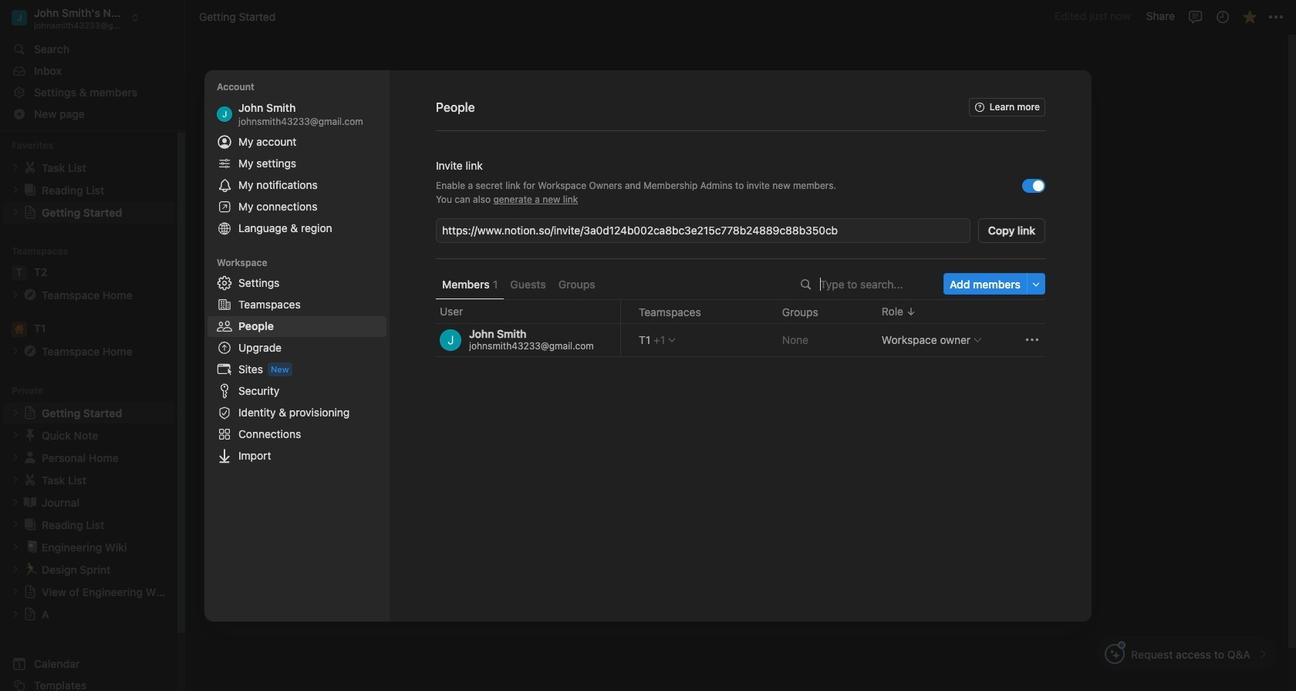 Task type: vqa. For each thing, say whether or not it's contained in the screenshot.
Open image
no



Task type: describe. For each thing, give the bounding box(es) containing it.
comments image
[[1188, 9, 1204, 24]]

👋 image
[[465, 167, 481, 188]]

favorited image
[[1242, 9, 1258, 24]]

updates image
[[1215, 9, 1231, 24]]

Type to search... text field
[[820, 277, 933, 291]]



Task type: locate. For each thing, give the bounding box(es) containing it.
type to search... image
[[801, 279, 812, 290]]

None text field
[[442, 223, 968, 238]]

t image
[[12, 265, 27, 281]]



